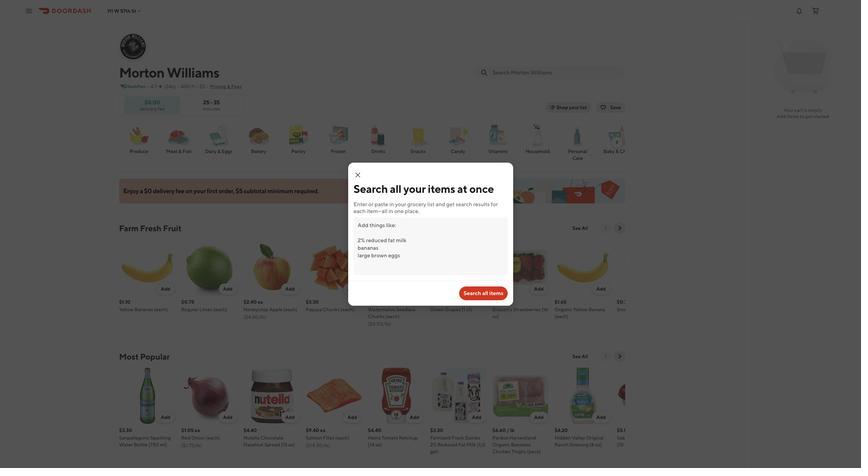 Task type: vqa. For each thing, say whether or not it's contained in the screenshot.


Task type: locate. For each thing, give the bounding box(es) containing it.
fresh up fat
[[452, 436, 464, 441]]

pantry link
[[281, 123, 316, 155]]

all inside enter or paste in your grocery list and get search results for each item---all in one place.
[[382, 208, 387, 215]]

fresh inside the "$3.30 farmland fresh dairies 2% reduced fat milk (1/2 gal)"
[[452, 436, 464, 441]]

ft
[[191, 84, 195, 89]]

2 vertical spatial items
[[489, 290, 503, 297]]

$3.30 up papaya
[[306, 300, 319, 305]]

sanpellegrino
[[119, 436, 149, 441]]

(each) right "bananas"
[[154, 307, 168, 313]]

your
[[569, 105, 579, 110], [403, 182, 426, 195], [194, 188, 206, 195], [395, 201, 406, 208]]

0 vertical spatial list
[[580, 105, 587, 110]]

0 horizontal spatial list
[[427, 201, 435, 208]]

list right shop
[[580, 105, 587, 110]]

1 vertical spatial fresh
[[452, 436, 464, 441]]

2 all from the top
[[582, 354, 588, 360]]

sabra
[[617, 436, 629, 441]]

personal care
[[568, 149, 587, 161]]

$0.75 inside the $0.75 small lemons (1.4 oz)
[[617, 300, 630, 305]]

0 vertical spatial items
[[787, 114, 799, 119]]

meat & fish
[[166, 149, 192, 154]]

0 vertical spatial chunks
[[323, 307, 340, 313]]

$0.00
[[144, 99, 160, 106]]

0 vertical spatial see all link
[[568, 223, 592, 234]]

1 vertical spatial next button of carousel image
[[616, 354, 623, 361]]

nutella chocolate hazelnut spread (13 oz) image
[[244, 368, 300, 425]]

(each) right limes
[[213, 307, 227, 313]]

all inside button
[[482, 290, 488, 297]]

see all link left previous button of carousel image
[[568, 352, 592, 363]]

2 $0.75 from the left
[[617, 300, 630, 305]]

1 $0.75 from the left
[[181, 300, 194, 305]]

1 horizontal spatial organic
[[555, 307, 572, 313]]

all for most popular
[[582, 354, 588, 360]]

all left previous button of carousel image
[[582, 354, 588, 360]]

yellow
[[119, 307, 134, 313], [573, 307, 588, 313]]

2 horizontal spatial all
[[482, 290, 488, 297]]

chunks inside watermelon seedless chunks (each) ($5.50/lb)
[[368, 314, 385, 320]]

organic up chicken
[[492, 443, 510, 448]]

oz)
[[657, 307, 663, 313], [492, 314, 499, 320], [288, 443, 295, 448], [375, 443, 382, 448], [595, 443, 602, 448], [625, 443, 631, 448]]

and
[[436, 201, 445, 208]]

1 vertical spatial see
[[572, 354, 581, 360]]

0 horizontal spatial all
[[382, 208, 387, 215]]

save button
[[597, 102, 625, 113]]

boneless
[[511, 443, 531, 448]]

in left one
[[389, 208, 393, 215]]

next button of carousel image
[[616, 225, 623, 232], [616, 354, 623, 361]]

shop
[[557, 105, 568, 110]]

$4.40 for $4.40 nutella chocolate hazelnut spread (13 oz)
[[244, 428, 257, 434]]

0 horizontal spatial get
[[446, 201, 455, 208]]

started
[[814, 114, 829, 119]]

4 • from the left
[[207, 84, 209, 89]]

2 see from the top
[[572, 354, 581, 360]]

1 horizontal spatial fee
[[176, 188, 184, 195]]

0 vertical spatial organic
[[555, 307, 572, 313]]

list inside enter or paste in your grocery list and get search results for each item---all in one place.
[[427, 201, 435, 208]]

yellow bananas (each) image
[[119, 240, 176, 296]]

• left 400
[[177, 84, 179, 89]]

fish
[[183, 149, 192, 154]]

& left fees
[[227, 84, 230, 89]]

• right the $$
[[207, 84, 209, 89]]

1 vertical spatial list
[[427, 201, 435, 208]]

ea up honeycrisp
[[258, 300, 263, 305]]

1 vertical spatial chunks
[[368, 314, 385, 320]]

add for papaya chunks (each)
[[348, 287, 357, 292]]

perdue harvestland organic boneless chicken thighs (pack) image
[[492, 368, 549, 425]]

0 horizontal spatial search
[[354, 182, 388, 195]]

delivery inside $0.00 delivery fee
[[140, 106, 157, 112]]

oz) right (10
[[625, 443, 631, 448]]

2 horizontal spatial $3.30
[[430, 428, 443, 434]]

your inside shop your list "button"
[[569, 105, 579, 110]]

1 vertical spatial see all link
[[568, 352, 592, 363]]

0 vertical spatial see
[[572, 226, 581, 231]]

add for driscoll's strawberries (16 oz)
[[534, 287, 544, 292]]

1 vertical spatial organic
[[492, 443, 510, 448]]

$4.40 inside $4.40 heinz tomato ketchup (14 oz)
[[368, 428, 381, 434]]

sparkling
[[150, 436, 171, 441]]

(each) right onion
[[206, 436, 220, 441]]

$0.75 inside $0.75 regular limes (each)
[[181, 300, 194, 305]]

1 vertical spatial all
[[382, 208, 387, 215]]

ketchup
[[399, 436, 418, 441]]

each
[[354, 208, 366, 215]]

& inside dairy & eggs 'link'
[[218, 149, 221, 154]]

& left the eggs
[[218, 149, 221, 154]]

candy image
[[446, 123, 470, 148]]

baby & child image
[[605, 123, 630, 148]]

lemons
[[630, 307, 647, 313]]

(each) inside $1.05 ea red onion (each) ($1.75/lb)
[[206, 436, 220, 441]]

see all link for farm fresh fruit
[[568, 223, 592, 234]]

1 next button of carousel image from the top
[[616, 225, 623, 232]]

(each) inside $1.65 organic yellow banana (each)
[[555, 314, 568, 320]]

delivery right $0
[[153, 188, 175, 195]]

chunks up ($5.50/lb)
[[368, 314, 385, 320]]

2 horizontal spatial ea
[[320, 428, 325, 434]]

1 horizontal spatial search
[[464, 290, 481, 297]]

items up and
[[428, 182, 455, 195]]

$0.75 for $0.75 small lemons (1.4 oz)
[[617, 300, 630, 305]]

next button of carousel image right previous button of carousel image
[[616, 354, 623, 361]]

$0.75 up 'small'
[[617, 300, 630, 305]]

see for farm fresh fruit
[[572, 226, 581, 231]]

$9.40 ea salmon fillet (each) ($14.30/lb)
[[306, 428, 349, 449]]

($14.30/lb)
[[306, 443, 330, 449]]

• left 4.7
[[147, 84, 149, 89]]

see all for farm fresh fruit
[[572, 226, 588, 231]]

chunks inside $3.30 papaya chunks (each)
[[323, 307, 340, 313]]

1 $4.40 from the left
[[244, 428, 257, 434]]

see all left previous button of carousel icon on the top
[[572, 226, 588, 231]]

save
[[610, 105, 621, 110]]

items up $9.90
[[489, 290, 503, 297]]

$3.30 for $3.30 sanpellegrino sparkling water bottle (750 ml)
[[119, 428, 132, 434]]

$3.30 up farmland
[[430, 428, 443, 434]]

to
[[800, 114, 804, 119]]

(each) inside $9.40 ea salmon fillet (each) ($14.30/lb)
[[335, 436, 349, 441]]

list left and
[[427, 201, 435, 208]]

$4.40 up heinz
[[368, 428, 381, 434]]

(each) right fillet on the bottom of page
[[335, 436, 349, 441]]

results
[[473, 201, 490, 208]]

0 vertical spatial delivery
[[140, 106, 157, 112]]

add for nutella chocolate hazelnut spread (13 oz)
[[285, 415, 295, 421]]

notification bell image
[[795, 7, 803, 15]]

2 $4.40 from the left
[[368, 428, 381, 434]]

0 horizontal spatial yellow
[[119, 307, 134, 313]]

0 horizontal spatial $0.75
[[181, 300, 194, 305]]

0 horizontal spatial $3.30
[[119, 428, 132, 434]]

1 vertical spatial get
[[446, 201, 455, 208]]

1 vertical spatial all
[[582, 354, 588, 360]]

1 horizontal spatial $4.40
[[368, 428, 381, 434]]

oz) right (1.4
[[657, 307, 663, 313]]

1 horizontal spatial all
[[390, 182, 401, 195]]

search up ct)
[[464, 290, 481, 297]]

list inside "button"
[[580, 105, 587, 110]]

next button of carousel image right previous button of carousel icon on the top
[[616, 225, 623, 232]]

0 vertical spatial fresh
[[140, 224, 161, 233]]

$3.30 inside the "$3.30 farmland fresh dairies 2% reduced fat milk (1/2 gal)"
[[430, 428, 443, 434]]

harvestland
[[509, 436, 536, 441]]

1 horizontal spatial get
[[805, 114, 813, 119]]

farm fresh fruit link
[[119, 223, 182, 234]]

first
[[207, 188, 217, 195]]

see all link left previous button of carousel icon on the top
[[568, 223, 592, 234]]

1 horizontal spatial fresh
[[452, 436, 464, 441]]

chunks right papaya
[[323, 307, 340, 313]]

all left previous button of carousel icon on the top
[[582, 226, 588, 231]]

$3.30
[[306, 300, 319, 305], [119, 428, 132, 434], [430, 428, 443, 434]]

1 horizontal spatial items
[[489, 290, 503, 297]]

pantry image
[[286, 123, 311, 148]]

all
[[582, 226, 588, 231], [582, 354, 588, 360]]

$0.00 delivery fee
[[140, 99, 165, 112]]

1 see all from the top
[[572, 226, 588, 231]]

add for yellow bananas (each)
[[161, 287, 170, 292]]

dairy & eggs image
[[206, 123, 231, 148]]

(each) down $1.65
[[555, 314, 568, 320]]

see left previous button of carousel icon on the top
[[572, 226, 581, 231]]

0 vertical spatial fee
[[158, 106, 165, 112]]

$4.40 inside $4.40 nutella chocolate hazelnut spread (13 oz)
[[244, 428, 257, 434]]

1 all from the top
[[582, 226, 588, 231]]

2 • from the left
[[177, 84, 179, 89]]

ea for $2.40 ea
[[258, 300, 263, 305]]

0 horizontal spatial $4.40
[[244, 428, 257, 434]]

2 yellow from the left
[[573, 307, 588, 313]]

ea inside $2.40 ea honeycrisp apple (each) ($4.40/lb)
[[258, 300, 263, 305]]

oz) inside the $0.75 small lemons (1.4 oz)
[[657, 307, 663, 313]]

your inside enter or paste in your grocery list and get search results for each item---all in one place.
[[395, 201, 406, 208]]

green grapes (1 ct) image
[[430, 240, 487, 296]]

bakery link
[[241, 123, 276, 155]]

111 w 57th st button
[[107, 8, 142, 14]]

yellow down the $1.10
[[119, 307, 134, 313]]

0 vertical spatial search
[[354, 182, 388, 195]]

0 vertical spatial get
[[805, 114, 813, 119]]

fee
[[158, 106, 165, 112], [176, 188, 184, 195]]

lb
[[510, 428, 514, 434]]

fee left on
[[176, 188, 184, 195]]

0 horizontal spatial fresh
[[140, 224, 161, 233]]

1 vertical spatial items
[[428, 182, 455, 195]]

• 400 ft • $$ • pricing & fees
[[177, 84, 242, 89]]

1 horizontal spatial yellow
[[573, 307, 588, 313]]

ea up fillet on the bottom of page
[[320, 428, 325, 434]]

snacks image
[[406, 123, 431, 148]]

next button of carousel image for most popular
[[616, 354, 623, 361]]

0 vertical spatial in
[[389, 201, 394, 208]]

add for regular limes (each)
[[223, 287, 233, 292]]

$3.30 up sanpellegrino at left
[[119, 428, 132, 434]]

ea inside $1.05 ea red onion (each) ($1.75/lb)
[[195, 428, 200, 434]]

seedless
[[396, 307, 416, 313]]

2 horizontal spatial items
[[787, 114, 799, 119]]

$3.30 inside $3.30 sanpellegrino sparkling water bottle (750 ml)
[[119, 428, 132, 434]]

morton
[[119, 65, 164, 81]]

2 see all from the top
[[572, 354, 588, 360]]

add for farmland fresh dairies 2% reduced fat milk (1/2 gal)
[[472, 415, 481, 421]]

111 w 57th st
[[107, 8, 136, 14]]

honeycrisp apple (each) image
[[244, 240, 300, 296]]

fees
[[231, 84, 242, 89]]

& inside meat & fish link
[[179, 149, 182, 154]]

& right baby
[[616, 149, 619, 154]]

search inside button
[[464, 290, 481, 297]]

1 horizontal spatial list
[[580, 105, 587, 110]]

0 horizontal spatial fee
[[158, 106, 165, 112]]

farmland fresh dairies 2% reduced fat milk (1/2 gal) image
[[430, 368, 487, 425]]

0 horizontal spatial items
[[428, 182, 455, 195]]

(pack)
[[527, 450, 541, 455]]

& left fish
[[179, 149, 182, 154]]

produce
[[130, 149, 148, 154]]

salmon fillet (each) image
[[306, 368, 362, 425]]

your up one
[[395, 201, 406, 208]]

oz) right (8
[[595, 443, 602, 448]]

in right paste
[[389, 201, 394, 208]]

get right to
[[805, 114, 813, 119]]

your right shop
[[569, 105, 579, 110]]

search all your items at once dialog
[[348, 163, 513, 306]]

•
[[147, 84, 149, 89], [177, 84, 179, 89], [196, 84, 198, 89], [207, 84, 209, 89]]

yellow left banana
[[573, 307, 588, 313]]

honeycrisp
[[244, 307, 268, 313]]

see all
[[572, 226, 588, 231], [572, 354, 588, 360]]

0 horizontal spatial chunks
[[323, 307, 340, 313]]

delivery down the $0.00
[[140, 106, 157, 112]]

fillet
[[323, 436, 334, 441]]

1 vertical spatial see all
[[572, 354, 588, 360]]

1 horizontal spatial $3.30
[[306, 300, 319, 305]]

see all left previous button of carousel image
[[572, 354, 588, 360]]

ea inside $9.40 ea salmon fillet (each) ($14.30/lb)
[[320, 428, 325, 434]]

& inside baby & child link
[[616, 149, 619, 154]]

add button
[[157, 284, 174, 295], [157, 284, 174, 295], [219, 284, 237, 295], [219, 284, 237, 295], [281, 284, 299, 295], [281, 284, 299, 295], [343, 284, 361, 295], [343, 284, 361, 295], [468, 284, 486, 295], [468, 284, 486, 295], [530, 284, 548, 295], [530, 284, 548, 295], [592, 284, 610, 295], [592, 284, 610, 295], [157, 413, 174, 424], [157, 413, 174, 424], [219, 413, 237, 424], [219, 413, 237, 424], [281, 413, 299, 424], [281, 413, 299, 424], [343, 413, 361, 424], [343, 413, 361, 424], [406, 413, 423, 424], [406, 413, 423, 424], [468, 413, 486, 424], [468, 413, 486, 424], [530, 413, 548, 424], [530, 413, 548, 424], [592, 413, 610, 424], [592, 413, 610, 424]]

next image
[[614, 140, 620, 145]]

fee inside $0.00 delivery fee
[[158, 106, 165, 112]]

pricing
[[210, 84, 226, 89]]

spread
[[264, 443, 280, 448]]

(each) right papaya
[[341, 307, 354, 313]]

1 horizontal spatial $0.75
[[617, 300, 630, 305]]

dairies
[[465, 436, 480, 441]]

1 see from the top
[[572, 226, 581, 231]]

farm fresh fruit
[[119, 224, 182, 233]]

1 horizontal spatial chunks
[[368, 314, 385, 320]]

ranch
[[555, 443, 569, 448]]

all
[[390, 182, 401, 195], [382, 208, 387, 215], [482, 290, 488, 297]]

$4.40 heinz tomato ketchup (14 oz)
[[368, 428, 418, 448]]

$0.75 small lemons (1.4 oz)
[[617, 300, 663, 313]]

(750
[[148, 443, 159, 448]]

open menu image
[[25, 7, 33, 15]]

oz) right (13
[[288, 443, 295, 448]]

hidden valley original ranch dressing (8 oz) image
[[555, 368, 611, 425]]

get
[[805, 114, 813, 119], [446, 201, 455, 208]]

most popular
[[119, 352, 170, 362]]

get right and
[[446, 201, 455, 208]]

hazelnut
[[244, 443, 263, 448]]

nutella
[[244, 436, 260, 441]]

list
[[580, 105, 587, 110], [427, 201, 435, 208]]

(each) right apple at the bottom
[[283, 307, 297, 313]]

next button of carousel image for farm fresh fruit
[[616, 225, 623, 232]]

oz) down driscoll's
[[492, 314, 499, 320]]

fee down the $0.00
[[158, 106, 165, 112]]

items down your
[[787, 114, 799, 119]]

close search all your items at once image
[[354, 171, 362, 179]]

grapes
[[445, 307, 461, 313]]

$3.30 inside $3.30 papaya chunks (each)
[[306, 300, 319, 305]]

1 vertical spatial fee
[[176, 188, 184, 195]]

organic down $1.65
[[555, 307, 572, 313]]

ea for $1.05 ea
[[195, 428, 200, 434]]

1 vertical spatial search
[[464, 290, 481, 297]]

• right ft
[[196, 84, 198, 89]]

morton williams
[[119, 65, 219, 81]]

2 vertical spatial all
[[482, 290, 488, 297]]

personal
[[568, 149, 587, 154]]

(10
[[617, 443, 624, 448]]

at
[[457, 182, 467, 195]]

on
[[185, 188, 192, 195]]

0 horizontal spatial organic
[[492, 443, 510, 448]]

1 yellow from the left
[[119, 307, 134, 313]]

all for search all your items at once
[[390, 182, 401, 195]]

ea up onion
[[195, 428, 200, 434]]

111
[[107, 8, 113, 14]]

(each) inside $2.40 ea honeycrisp apple (each) ($4.40/lb)
[[283, 307, 297, 313]]

2 next button of carousel image from the top
[[616, 354, 623, 361]]

search up 'or'
[[354, 182, 388, 195]]

add for organic yellow banana (each)
[[596, 287, 606, 292]]

(each) down watermelon
[[386, 314, 400, 320]]

see left previous button of carousel image
[[572, 354, 581, 360]]

household image
[[525, 123, 550, 148]]

watermelon seedless chunks (each) image
[[368, 240, 425, 296]]

0 vertical spatial all
[[582, 226, 588, 231]]

papaya chunks (each) image
[[306, 240, 362, 296]]

most popular link
[[119, 352, 170, 363]]

2 see all link from the top
[[568, 352, 592, 363]]

$5.50 sabra classic hummus (10 oz)
[[617, 428, 666, 448]]

see all link
[[568, 223, 592, 234], [568, 352, 592, 363]]

25
[[203, 99, 209, 106]]

0 horizontal spatial ea
[[195, 428, 200, 434]]

add for perdue harvestland organic boneless chicken thighs (pack)
[[534, 415, 544, 421]]

thighs
[[512, 450, 526, 455]]

0 vertical spatial next button of carousel image
[[616, 225, 623, 232]]

order,
[[219, 188, 234, 195]]

$0.75 up regular
[[181, 300, 194, 305]]

$4.40 up nutella at left bottom
[[244, 428, 257, 434]]

1 see all link from the top
[[568, 223, 592, 234]]

0 vertical spatial all
[[390, 182, 401, 195]]

fresh left fruit
[[140, 224, 161, 233]]

0 vertical spatial see all
[[572, 226, 588, 231]]

search
[[354, 182, 388, 195], [464, 290, 481, 297]]

grocery
[[407, 201, 426, 208]]

add for salmon fillet (each)
[[348, 415, 357, 421]]

watermelon
[[368, 307, 395, 313]]

1 horizontal spatial ea
[[258, 300, 263, 305]]

williams
[[167, 65, 219, 81]]

1 • from the left
[[147, 84, 149, 89]]

organic
[[555, 307, 572, 313], [492, 443, 510, 448]]

oz) right the (14
[[375, 443, 382, 448]]

cart
[[794, 108, 803, 113]]



Task type: describe. For each thing, give the bounding box(es) containing it.
- inside 25 - 35 minutes
[[210, 99, 213, 106]]

(1
[[462, 307, 465, 313]]

regular limes (each) image
[[181, 240, 238, 296]]

one
[[394, 208, 404, 215]]

oz) inside $5.50 sabra classic hummus (10 oz)
[[625, 443, 631, 448]]

2%
[[430, 443, 437, 448]]

vitamins link
[[481, 123, 515, 155]]

$9.90
[[492, 300, 506, 305]]

organic inside the $6.60 / lb perdue harvestland organic boneless chicken thighs (pack)
[[492, 443, 510, 448]]

farmland
[[430, 436, 451, 441]]

enter
[[354, 201, 367, 208]]

$1.65 organic yellow banana (each)
[[555, 300, 605, 320]]

dashpass
[[127, 84, 146, 89]]

Search Morton Williams search field
[[493, 69, 618, 77]]

candy
[[451, 149, 465, 154]]

35
[[213, 99, 220, 106]]

household
[[526, 149, 550, 154]]

popular
[[140, 352, 170, 362]]

frozen link
[[321, 123, 356, 155]]

$0
[[144, 188, 152, 195]]

yellow inside $1.65 organic yellow banana (each)
[[573, 307, 588, 313]]

household link
[[521, 123, 555, 155]]

your up "grocery"
[[403, 182, 426, 195]]

is
[[804, 108, 807, 113]]

papaya
[[306, 307, 322, 313]]

items inside your cart is empty add items to get started
[[787, 114, 799, 119]]

bananas
[[135, 307, 153, 313]]

add for green grapes (1 ct)
[[472, 287, 481, 292]]

most
[[119, 352, 139, 362]]

pantry
[[291, 149, 306, 154]]

vitamins image
[[486, 123, 510, 148]]

items inside button
[[489, 290, 503, 297]]

add inside your cart is empty add items to get started
[[777, 114, 786, 119]]

search for search all items
[[464, 290, 481, 297]]

$3.30 sanpellegrino sparkling water bottle (750 ml)
[[119, 428, 171, 448]]

organic inside $1.65 organic yellow banana (each)
[[555, 307, 572, 313]]

(each) inside $3.30 papaya chunks (each)
[[341, 307, 354, 313]]

oz) inside $4.40 heinz tomato ketchup (14 oz)
[[375, 443, 382, 448]]

(14
[[368, 443, 374, 448]]

$6.60
[[492, 428, 506, 434]]

(8
[[590, 443, 594, 448]]

meat
[[166, 149, 178, 154]]

add for red onion (each)
[[223, 415, 233, 421]]

onion
[[191, 436, 205, 441]]

($1.75/lb)
[[181, 443, 202, 449]]

regular
[[181, 307, 198, 313]]

your cart is empty add items to get started
[[777, 108, 829, 119]]

get inside your cart is empty add items to get started
[[805, 114, 813, 119]]

minimum
[[267, 188, 293, 195]]

valley
[[572, 436, 585, 441]]

driscoll's strawberries (16 oz) image
[[492, 240, 549, 296]]

morton williams image
[[120, 34, 146, 60]]

empty retail cart image
[[771, 34, 835, 99]]

25 - 35 minutes
[[203, 99, 220, 112]]

$6.60 / lb perdue harvestland organic boneless chicken thighs (pack)
[[492, 428, 541, 455]]

(each) inside watermelon seedless chunks (each) ($5.50/lb)
[[386, 314, 400, 320]]

st
[[131, 8, 136, 14]]

all for search all items
[[482, 290, 488, 297]]

dairy & eggs link
[[202, 123, 236, 155]]

$4.40 for $4.40 heinz tomato ketchup (14 oz)
[[368, 428, 381, 434]]

$3.30 for $3.30 papaya chunks (each)
[[306, 300, 319, 305]]

& for baby & child
[[616, 149, 619, 154]]

$4.20 hidden valley original ranch dressing (8 oz)
[[555, 428, 604, 448]]

gal)
[[430, 450, 438, 455]]

see for most popular
[[572, 354, 581, 360]]

Add your items text field
[[358, 222, 503, 271]]

oz) inside $4.20 hidden valley original ranch dressing (8 oz)
[[595, 443, 602, 448]]

previous button of carousel image
[[602, 354, 609, 361]]

all for farm fresh fruit
[[582, 226, 588, 231]]

reduced
[[438, 443, 458, 448]]

(each) inside the $1.10 yellow bananas (each)
[[154, 307, 168, 313]]

green
[[430, 307, 444, 313]]

limes
[[199, 307, 212, 313]]

bakery image
[[246, 123, 271, 148]]

get inside enter or paste in your grocery list and get search results for each item---all in one place.
[[446, 201, 455, 208]]

a
[[140, 188, 143, 195]]

search
[[456, 201, 472, 208]]

water
[[119, 443, 133, 448]]

ct)
[[466, 307, 472, 313]]

$4.20
[[555, 428, 568, 434]]

frozen
[[331, 149, 346, 154]]

organic yellow banana (each) image
[[555, 240, 611, 296]]

chunks for watermelon seedless chunks (each)
[[368, 314, 385, 320]]

meat & fish link
[[162, 123, 196, 155]]

personal care link
[[560, 123, 595, 162]]

driscoll's
[[492, 307, 512, 313]]

snacks
[[411, 149, 426, 154]]

see all for most popular
[[572, 354, 588, 360]]

subtotal
[[244, 188, 266, 195]]

see all link for most popular
[[568, 352, 592, 363]]

$9.40
[[306, 428, 319, 434]]

400
[[181, 84, 190, 89]]

item-
[[367, 208, 379, 215]]

watermelon seedless chunks (each) ($5.50/lb)
[[368, 307, 416, 327]]

$$
[[200, 84, 205, 89]]

$3.30 for $3.30 farmland fresh dairies 2% reduced fat milk (1/2 gal)
[[430, 428, 443, 434]]

green grapes (1 ct)
[[430, 307, 472, 313]]

w
[[114, 8, 119, 14]]

your right on
[[194, 188, 206, 195]]

required.
[[294, 188, 319, 195]]

heinz
[[368, 436, 381, 441]]

search for search all your items at once
[[354, 182, 388, 195]]

tomato
[[382, 436, 398, 441]]

(each) inside $0.75 regular limes (each)
[[213, 307, 227, 313]]

$2.40 ea honeycrisp apple (each) ($4.40/lb)
[[244, 300, 297, 320]]

oz) inside $9.90 driscoll's strawberries (16 oz)
[[492, 314, 499, 320]]

strawberries
[[513, 307, 541, 313]]

oz) inside $4.40 nutella chocolate hazelnut spread (13 oz)
[[288, 443, 295, 448]]

previous button of carousel image
[[602, 225, 609, 232]]

care
[[572, 156, 583, 161]]

baby & child link
[[600, 123, 635, 155]]

ea for $9.40 ea
[[320, 428, 325, 434]]

eggs
[[222, 149, 232, 154]]

add for hidden valley original ranch dressing (8 oz)
[[596, 415, 606, 421]]

sanpellegrino sparkling water bottle (750 ml) image
[[119, 368, 176, 425]]

add for heinz tomato ketchup (14 oz)
[[410, 415, 419, 421]]

ml)
[[160, 443, 167, 448]]

1 vertical spatial in
[[389, 208, 393, 215]]

produce image
[[127, 123, 151, 148]]

& for meat & fish
[[179, 149, 182, 154]]

fat
[[459, 443, 466, 448]]

place.
[[405, 208, 420, 215]]

($4.40/lb)
[[244, 315, 266, 320]]

chunks for $3.30
[[323, 307, 340, 313]]

add for sanpellegrino sparkling water bottle (750 ml)
[[161, 415, 170, 421]]

$0.75 regular limes (each)
[[181, 300, 227, 313]]

snacks link
[[401, 123, 435, 155]]

0 items, open order cart image
[[812, 7, 820, 15]]

fresh inside farm fresh fruit link
[[140, 224, 161, 233]]

$0.75 for $0.75 regular limes (each)
[[181, 300, 194, 305]]

1 vertical spatial delivery
[[153, 188, 175, 195]]

drinks image
[[366, 123, 391, 148]]

enjoy
[[123, 188, 139, 195]]

paste
[[375, 201, 388, 208]]

heinz tomato ketchup (14 oz) image
[[368, 368, 425, 425]]

minutes
[[203, 106, 220, 112]]

meat & fish image
[[167, 123, 191, 148]]

add for honeycrisp apple (each)
[[285, 287, 295, 292]]

dairy & eggs
[[205, 149, 232, 154]]

& for dairy & eggs
[[218, 149, 221, 154]]

yellow inside the $1.10 yellow bananas (each)
[[119, 307, 134, 313]]

$9.90 driscoll's strawberries (16 oz)
[[492, 300, 548, 320]]

frozen image
[[326, 123, 351, 148]]

produce link
[[122, 123, 156, 155]]

personal care image
[[565, 123, 590, 148]]

red onion (each) image
[[181, 368, 238, 425]]

3 • from the left
[[196, 84, 198, 89]]



